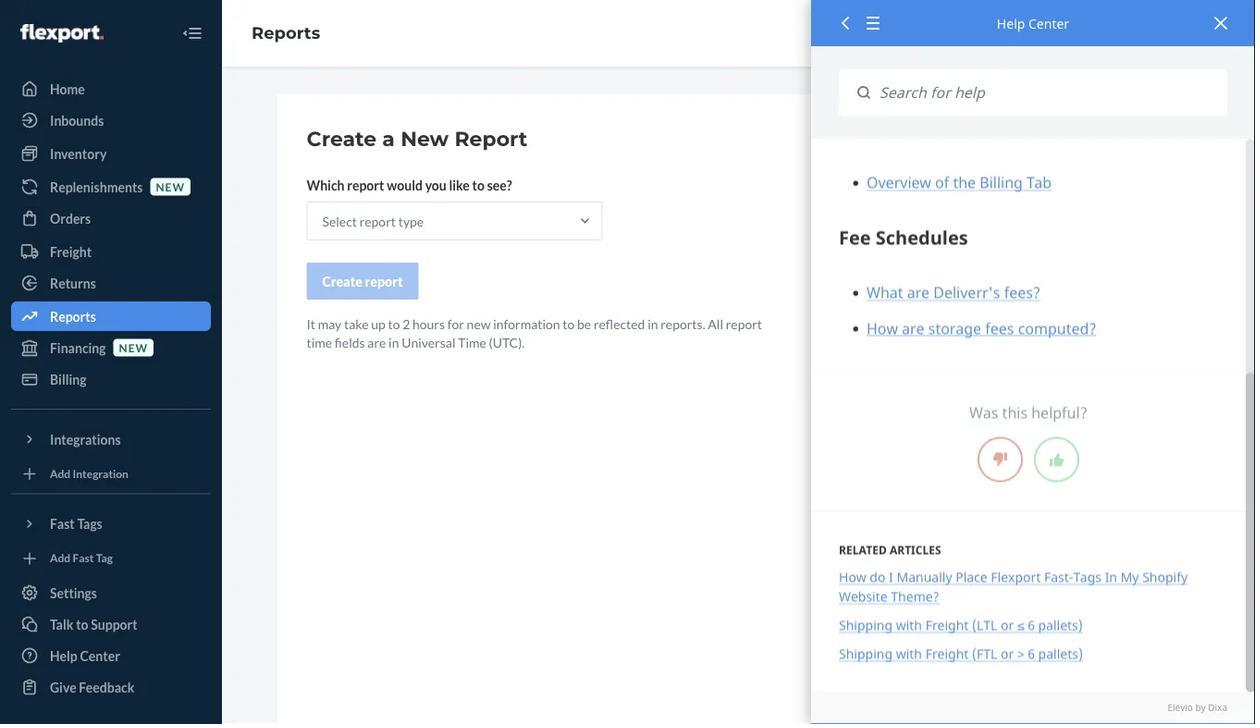 Task type: describe. For each thing, give the bounding box(es) containing it.
inventory for inventory - units in long term storage
[[873, 647, 929, 663]]

- for inventory - lot tracking and fefo (all products)
[[931, 545, 936, 561]]

products)
[[1086, 545, 1140, 561]]

inventory for inventory details - reserve storage
[[873, 689, 929, 705]]

settings link
[[11, 578, 211, 608]]

new inside it may take up to 2 hours for new information to be reflected in reports. all report time fields are in universal time (utc).
[[467, 316, 491, 332]]

report for select report type
[[360, 213, 396, 229]]

inventory - units in long term storage button
[[870, 635, 1171, 676]]

integrations
[[50, 432, 121, 447]]

create for create a new report
[[307, 126, 377, 151]]

to inside button
[[76, 617, 88, 632]]

description
[[1092, 157, 1156, 173]]

dixa
[[1208, 702, 1228, 714]]

shipping with freight (ltl or ≤ 6  pallets)
[[839, 617, 1083, 634]]

shipping with freight (ftl or > 6  pallets)
[[839, 646, 1083, 663]]

tracking for (single
[[959, 587, 1005, 603]]

add for add fast tag
[[50, 552, 70, 565]]

it
[[307, 316, 315, 332]]

and for inventory - lot tracking and fefo (all products)
[[1008, 545, 1029, 561]]

tag
[[96, 552, 113, 565]]

report inside visit these help center articles to get a description of the report and column details.
[[891, 175, 927, 191]]

with for (ftl
[[896, 646, 922, 663]]

0 horizontal spatial reports link
[[11, 302, 211, 331]]

(ftl
[[972, 646, 998, 663]]

1 vertical spatial reports
[[50, 309, 96, 324]]

elevio by dixa link
[[839, 702, 1228, 715]]

center inside visit these help center articles to get a description of the report and column details.
[[961, 157, 1001, 173]]

0 vertical spatial help
[[997, 14, 1025, 32]]

information
[[493, 316, 560, 332]]

reconciliation inside button
[[1014, 462, 1095, 478]]

may
[[318, 316, 342, 332]]

fast tags button
[[11, 509, 211, 539]]

shipping for (ltl
[[839, 617, 893, 634]]

tags inside fast tags dropdown button
[[77, 516, 102, 532]]

inventory - units in long term storage
[[873, 647, 1089, 663]]

6 for ≤
[[1028, 617, 1035, 634]]

elevio by dixa
[[1168, 702, 1228, 714]]

close navigation image
[[181, 22, 204, 44]]

inventory for inventory - lot tracking and fefo (all products)
[[873, 545, 929, 561]]

inventory for inventory
[[50, 146, 107, 161]]

- for inventory - levels today
[[931, 504, 936, 519]]

flexport
[[991, 569, 1041, 586]]

inbounds - inventory reconciliation button
[[870, 325, 1171, 366]]

by
[[1196, 702, 1206, 714]]

manually
[[897, 569, 952, 586]]

inbounds for inbounds
[[50, 112, 104, 128]]

add fast tag link
[[11, 546, 211, 571]]

fefo for (single
[[1031, 587, 1064, 603]]

>
[[1018, 646, 1025, 663]]

visit
[[870, 157, 895, 173]]

inbounds - packages
[[873, 420, 988, 436]]

create report
[[322, 273, 403, 289]]

and inside visit these help center articles to get a description of the report and column details.
[[930, 175, 951, 191]]

talk to support
[[50, 617, 138, 632]]

shipping inside button
[[936, 462, 984, 478]]

tracking for (all
[[959, 545, 1005, 561]]

Search search field
[[871, 69, 1228, 116]]

orders
[[50, 210, 91, 226]]

- for claims - claims submitted
[[914, 296, 919, 311]]

levels
[[938, 504, 973, 519]]

create for create report
[[322, 273, 363, 289]]

inventory link
[[11, 139, 211, 168]]

reconciliation inside button
[[993, 337, 1074, 353]]

inventory down claims - claims submitted
[[936, 337, 991, 353]]

this
[[1003, 403, 1028, 423]]

inventory - lot tracking and fefo (all products) button
[[870, 533, 1171, 575]]

was this helpful?
[[970, 403, 1088, 423]]

inventory for inventory - lot tracking and fefo (single product)
[[873, 587, 929, 603]]

add integration link
[[11, 462, 211, 486]]

related
[[839, 542, 887, 558]]

inbounds - inventory reconciliation
[[873, 337, 1074, 353]]

talk to support button
[[11, 610, 211, 639]]

financing
[[50, 340, 106, 356]]

1 vertical spatial fast
[[73, 552, 94, 565]]

1 horizontal spatial reports
[[252, 23, 320, 43]]

get
[[1062, 157, 1080, 173]]

settings
[[50, 585, 97, 601]]

details
[[931, 689, 971, 705]]

fefo for (all
[[1031, 545, 1064, 561]]

claims - claims submitted
[[873, 296, 1021, 311]]

create report button
[[307, 263, 419, 300]]

or for >
[[1001, 646, 1014, 663]]

pallets) for shipping with freight (ftl or > 6  pallets)
[[1039, 646, 1083, 663]]

create a new report
[[307, 126, 528, 151]]

to left 2
[[388, 316, 400, 332]]

- for inbounds - shipping plan reconciliation
[[929, 462, 933, 478]]

you
[[425, 177, 447, 193]]

it may take up to 2 hours for new information to be reflected in reports. all report time fields are in universal time (utc).
[[307, 316, 762, 350]]

integrations button
[[11, 425, 211, 454]]

plan
[[987, 462, 1012, 478]]

submitted
[[962, 296, 1021, 311]]

1 report from the left
[[870, 126, 929, 146]]

claims - claims submitted button
[[870, 283, 1171, 325]]

inventory details - reserve storage button
[[870, 676, 1171, 718]]

would
[[387, 177, 423, 193]]

shipping for (ftl
[[839, 646, 893, 663]]

select
[[322, 213, 357, 229]]

report inside it may take up to 2 hours for new information to be reflected in reports. all report time fields are in universal time (utc).
[[726, 316, 762, 332]]

do
[[870, 569, 886, 586]]

select report type
[[322, 213, 424, 229]]

give feedback
[[50, 680, 135, 695]]

inventory - lot tracking and fefo (single product)
[[873, 587, 1103, 621]]

0 vertical spatial storage
[[1045, 647, 1089, 663]]

today
[[976, 504, 1010, 519]]

up
[[371, 316, 386, 332]]

visit these help center articles to get a description of the report and column details.
[[870, 157, 1170, 191]]

(utc).
[[489, 334, 525, 350]]

inbounds - packages button
[[870, 408, 1171, 450]]

inventory for inventory - levels today
[[873, 504, 929, 519]]

tags inside how do i manually place flexport fast-tags in my shopify website theme?
[[1074, 569, 1102, 586]]

orders link
[[11, 204, 211, 233]]

type
[[398, 213, 424, 229]]

2 horizontal spatial center
[[1029, 14, 1070, 32]]

feedback
[[79, 680, 135, 695]]

1 horizontal spatial in
[[648, 316, 658, 332]]

column
[[953, 175, 995, 191]]

place
[[956, 569, 988, 586]]

like
[[449, 177, 470, 193]]

fast-
[[1044, 569, 1074, 586]]

1 vertical spatial storage
[[1029, 689, 1073, 705]]

inventory - levels today button
[[870, 491, 1171, 533]]

new for financing
[[119, 341, 148, 354]]

inbounds - shipping plan reconciliation button
[[870, 450, 1171, 491]]

0 vertical spatial freight
[[50, 244, 92, 260]]

pallets) for shipping with freight (ltl or ≤ 6  pallets)
[[1038, 617, 1083, 634]]

(ltl
[[972, 617, 998, 634]]

see?
[[487, 177, 512, 193]]



Task type: vqa. For each thing, say whether or not it's contained in the screenshot.
Settings link
yes



Task type: locate. For each thing, give the bounding box(es) containing it.
to right talk
[[76, 617, 88, 632]]

(all
[[1066, 545, 1083, 561]]

help inside help center link
[[50, 648, 78, 664]]

inventory down product)
[[873, 647, 929, 663]]

1 horizontal spatial help
[[932, 157, 959, 173]]

1 vertical spatial reports link
[[11, 302, 211, 331]]

help down report glossary
[[932, 157, 959, 173]]

help up give
[[50, 648, 78, 664]]

6 right ≤
[[1028, 617, 1035, 634]]

0 horizontal spatial center
[[80, 648, 120, 664]]

2 with from the top
[[896, 646, 922, 663]]

2 vertical spatial shipping
[[839, 646, 893, 663]]

report up the see?
[[455, 126, 528, 151]]

center inside help center link
[[80, 648, 120, 664]]

- inside claims - claims submitted button
[[914, 296, 919, 311]]

fast left tag
[[73, 552, 94, 565]]

help center up give feedback
[[50, 648, 120, 664]]

reserve
[[981, 689, 1027, 705]]

help
[[997, 14, 1025, 32], [932, 157, 959, 173], [50, 648, 78, 664]]

2 horizontal spatial help
[[997, 14, 1025, 32]]

1 horizontal spatial report
[[870, 126, 929, 146]]

center down "talk to support"
[[80, 648, 120, 664]]

lot inside inventory - lot tracking and fefo (single product)
[[938, 587, 957, 603]]

to right like
[[472, 177, 485, 193]]

report up "up"
[[365, 273, 403, 289]]

2
[[403, 316, 410, 332]]

inventory - lot tracking and fefo (all products)
[[873, 545, 1140, 561]]

with down theme?
[[896, 617, 922, 634]]

reports.
[[661, 316, 706, 332]]

2 tracking from the top
[[959, 587, 1005, 603]]

claims left submitted
[[921, 296, 959, 311]]

new up billing link
[[119, 341, 148, 354]]

tags up (single
[[1074, 569, 1102, 586]]

1 vertical spatial or
[[1001, 646, 1014, 663]]

to left "get" in the right of the page
[[1048, 157, 1060, 173]]

and for inventory - lot tracking and fefo (single product)
[[1008, 587, 1029, 603]]

reports link
[[252, 23, 320, 43], [11, 302, 211, 331]]

tracking inside inventory - lot tracking and fefo (single product)
[[959, 587, 1005, 603]]

add up settings
[[50, 552, 70, 565]]

units
[[938, 647, 968, 663]]

- for inventory - units in long term storage
[[931, 647, 936, 663]]

returns
[[50, 275, 96, 291]]

1 with from the top
[[896, 617, 922, 634]]

help center link
[[11, 641, 211, 671]]

2 vertical spatial center
[[80, 648, 120, 664]]

inbounds down home on the left
[[50, 112, 104, 128]]

and
[[930, 175, 951, 191], [1008, 545, 1029, 561], [1008, 587, 1029, 603]]

- for inbounds - inventory reconciliation
[[929, 337, 933, 353]]

1 fefo from the top
[[1031, 545, 1064, 561]]

0 horizontal spatial claims
[[873, 296, 912, 311]]

create up may
[[322, 273, 363, 289]]

center up column
[[961, 157, 1001, 173]]

inventory inside inventory - lot tracking and fefo (single product)
[[873, 587, 929, 603]]

new up orders link on the top left of page
[[156, 180, 185, 193]]

a left new
[[382, 126, 395, 151]]

report right all
[[726, 316, 762, 332]]

- inside inventory - units in long term storage button
[[931, 647, 936, 663]]

- right details
[[974, 689, 978, 705]]

1 lot from the top
[[938, 545, 957, 561]]

freight up returns
[[50, 244, 92, 260]]

storage
[[1045, 647, 1089, 663], [1029, 689, 1073, 705]]

0 vertical spatial articles
[[1003, 157, 1045, 173]]

1 vertical spatial create
[[322, 273, 363, 289]]

1 or from the top
[[1001, 617, 1014, 634]]

flexport logo image
[[20, 24, 103, 43]]

new
[[156, 180, 185, 193], [467, 316, 491, 332], [119, 341, 148, 354]]

0 vertical spatial tracking
[[959, 545, 1005, 561]]

0 vertical spatial center
[[1029, 14, 1070, 32]]

report inside button
[[365, 273, 403, 289]]

report up the select report type
[[347, 177, 384, 193]]

lot up manually
[[938, 545, 957, 561]]

freight down shipping with freight (ltl or ≤ 6  pallets)
[[926, 646, 969, 663]]

fefo inside inventory - lot tracking and fefo (single product)
[[1031, 587, 1064, 603]]

billing
[[50, 371, 87, 387]]

1 pallets) from the top
[[1038, 617, 1083, 634]]

in left long
[[971, 647, 981, 663]]

home link
[[11, 74, 211, 104]]

0 vertical spatial fast
[[50, 516, 75, 532]]

add left integration
[[50, 467, 70, 480]]

report
[[891, 175, 927, 191], [347, 177, 384, 193], [360, 213, 396, 229], [365, 273, 403, 289], [726, 316, 762, 332]]

- up manually
[[931, 545, 936, 561]]

fast
[[50, 516, 75, 532], [73, 552, 94, 565]]

0 vertical spatial and
[[930, 175, 951, 191]]

0 vertical spatial with
[[896, 617, 922, 634]]

inbounds down inbounds - packages
[[873, 462, 926, 478]]

create inside button
[[322, 273, 363, 289]]

0 vertical spatial a
[[382, 126, 395, 151]]

new
[[401, 126, 449, 151]]

shipping left plan
[[936, 462, 984, 478]]

inventory up related articles
[[873, 504, 929, 519]]

- for inventory - lot tracking and fefo (single product)
[[931, 587, 936, 603]]

1 vertical spatial fefo
[[1031, 587, 1064, 603]]

2 vertical spatial and
[[1008, 587, 1029, 603]]

tracking up the place
[[959, 545, 1005, 561]]

inbounds left packages in the right bottom of the page
[[873, 420, 926, 436]]

help center up search search box at top right
[[997, 14, 1070, 32]]

1 vertical spatial new
[[467, 316, 491, 332]]

0 horizontal spatial new
[[119, 341, 148, 354]]

my
[[1121, 569, 1139, 586]]

and down flexport
[[1008, 587, 1029, 603]]

the
[[870, 175, 888, 191]]

2 6 from the top
[[1028, 646, 1035, 663]]

fast inside dropdown button
[[50, 516, 75, 532]]

0 vertical spatial or
[[1001, 617, 1014, 634]]

6 for >
[[1028, 646, 1035, 663]]

0 horizontal spatial report
[[455, 126, 528, 151]]

lot for inventory - lot tracking and fefo (all products)
[[938, 545, 957, 561]]

fast up add fast tag
[[50, 516, 75, 532]]

1 horizontal spatial new
[[156, 180, 185, 193]]

reconciliation down inbounds - packages button
[[1014, 462, 1095, 478]]

claims
[[873, 296, 912, 311], [921, 296, 959, 311]]

freight for shipping with freight (ftl or > 6  pallets)
[[926, 646, 969, 663]]

1 vertical spatial a
[[1083, 157, 1089, 173]]

and left column
[[930, 175, 951, 191]]

shipping down product)
[[839, 646, 893, 663]]

and up flexport
[[1008, 545, 1029, 561]]

- up inbounds - inventory reconciliation
[[914, 296, 919, 311]]

inbounds - shipping plan reconciliation
[[873, 462, 1095, 478]]

1 vertical spatial articles
[[890, 542, 941, 558]]

elevio
[[1168, 702, 1193, 714]]

glossary
[[934, 126, 1008, 146]]

pallets) right >
[[1039, 646, 1083, 663]]

0 vertical spatial pallets)
[[1038, 617, 1083, 634]]

all
[[708, 316, 723, 332]]

1 vertical spatial pallets)
[[1039, 646, 1083, 663]]

tags
[[77, 516, 102, 532], [1074, 569, 1102, 586]]

report up these
[[870, 126, 929, 146]]

1 vertical spatial and
[[1008, 545, 1029, 561]]

add fast tag
[[50, 552, 113, 565]]

1 vertical spatial reconciliation
[[1014, 462, 1095, 478]]

fields
[[335, 334, 365, 350]]

which
[[307, 177, 345, 193]]

fefo down fast-
[[1031, 587, 1064, 603]]

freight up 'units' on the right bottom
[[926, 617, 969, 634]]

take
[[344, 316, 369, 332]]

0 horizontal spatial a
[[382, 126, 395, 151]]

long
[[984, 647, 1011, 663]]

1 vertical spatial freight
[[926, 617, 969, 634]]

help up search search box at top right
[[997, 14, 1025, 32]]

inventory left details
[[873, 689, 929, 705]]

inventory up product)
[[873, 587, 929, 603]]

1 vertical spatial in
[[389, 334, 399, 350]]

0 horizontal spatial help center
[[50, 648, 120, 664]]

6 right >
[[1028, 646, 1035, 663]]

or left ≤
[[1001, 617, 1014, 634]]

2 add from the top
[[50, 552, 70, 565]]

report left type
[[360, 213, 396, 229]]

i
[[889, 569, 894, 586]]

freight for shipping with freight (ltl or ≤ 6  pallets)
[[926, 617, 969, 634]]

tracking down the place
[[959, 587, 1005, 603]]

center up search search box at top right
[[1029, 14, 1070, 32]]

fast tags
[[50, 516, 102, 532]]

report glossary
[[870, 126, 1008, 146]]

1 vertical spatial with
[[896, 646, 922, 663]]

claims up inbounds - inventory reconciliation
[[873, 296, 912, 311]]

helpful?
[[1032, 403, 1088, 423]]

returns link
[[11, 268, 211, 298]]

1 horizontal spatial claims
[[921, 296, 959, 311]]

report for which report would you like to see?
[[347, 177, 384, 193]]

0 vertical spatial help center
[[997, 14, 1070, 32]]

(single
[[1066, 587, 1103, 603]]

1 horizontal spatial articles
[[1003, 157, 1045, 173]]

inventory up replenishments
[[50, 146, 107, 161]]

support
[[91, 617, 138, 632]]

2 lot from the top
[[938, 587, 957, 603]]

tracking
[[959, 545, 1005, 561], [959, 587, 1005, 603]]

for
[[448, 316, 464, 332]]

- down manually
[[931, 587, 936, 603]]

1 vertical spatial tracking
[[959, 587, 1005, 603]]

time
[[458, 334, 487, 350]]

0 vertical spatial reconciliation
[[993, 337, 1074, 353]]

- inside inventory details - reserve storage button
[[974, 689, 978, 705]]

- for inbounds - packages
[[929, 420, 933, 436]]

lot for inventory - lot tracking and fefo (single product)
[[938, 587, 957, 603]]

2 horizontal spatial new
[[467, 316, 491, 332]]

2 or from the top
[[1001, 646, 1014, 663]]

inbounds for inbounds - packages
[[873, 420, 926, 436]]

articles inside visit these help center articles to get a description of the report and column details.
[[1003, 157, 1045, 173]]

articles up manually
[[890, 542, 941, 558]]

0 horizontal spatial reports
[[50, 309, 96, 324]]

in
[[1105, 569, 1118, 586]]

freight link
[[11, 237, 211, 266]]

or left >
[[1001, 646, 1014, 663]]

billing link
[[11, 365, 211, 394]]

inventory up i
[[873, 545, 929, 561]]

0 vertical spatial 6
[[1028, 617, 1035, 634]]

to
[[1048, 157, 1060, 173], [472, 177, 485, 193], [388, 316, 400, 332], [563, 316, 575, 332], [76, 617, 88, 632]]

storage right reserve in the right of the page
[[1029, 689, 1073, 705]]

inventory - levels today
[[873, 504, 1010, 519]]

pallets) down (single
[[1038, 617, 1083, 634]]

- inside inventory - lot tracking and fefo (single product)
[[931, 587, 936, 603]]

- left 'units' on the right bottom
[[931, 647, 936, 663]]

0 vertical spatial fefo
[[1031, 545, 1064, 561]]

theme?
[[891, 588, 940, 606]]

1 vertical spatial center
[[961, 157, 1001, 173]]

0 vertical spatial add
[[50, 467, 70, 480]]

- left levels
[[931, 504, 936, 519]]

how do i manually place flexport fast-tags in my shopify website theme?
[[839, 569, 1188, 606]]

in inside button
[[971, 647, 981, 663]]

inventory
[[50, 146, 107, 161], [936, 337, 991, 353], [873, 504, 929, 519], [873, 545, 929, 561], [873, 587, 929, 603], [873, 647, 929, 663], [873, 689, 929, 705]]

2 fefo from the top
[[1031, 587, 1064, 603]]

new up the time
[[467, 316, 491, 332]]

reconciliation down claims - claims submitted button
[[993, 337, 1074, 353]]

to left be
[[563, 316, 575, 332]]

0 vertical spatial in
[[648, 316, 658, 332]]

replenishments
[[50, 179, 143, 195]]

shipping
[[936, 462, 984, 478], [839, 617, 893, 634], [839, 646, 893, 663]]

2 vertical spatial new
[[119, 341, 148, 354]]

hours
[[413, 316, 445, 332]]

2 vertical spatial help
[[50, 648, 78, 664]]

create up which
[[307, 126, 377, 151]]

1 add from the top
[[50, 467, 70, 480]]

inbounds down claims - claims submitted
[[873, 337, 926, 353]]

1 vertical spatial help center
[[50, 648, 120, 664]]

fefo up fast-
[[1031, 545, 1064, 561]]

- down claims - claims submitted
[[929, 337, 933, 353]]

0 vertical spatial tags
[[77, 516, 102, 532]]

≤
[[1017, 617, 1025, 634]]

- left packages in the right bottom of the page
[[929, 420, 933, 436]]

and inside inventory - lot tracking and fefo (single product)
[[1008, 587, 1029, 603]]

inbounds
[[50, 112, 104, 128], [873, 337, 926, 353], [873, 420, 926, 436], [873, 462, 926, 478]]

2 vertical spatial in
[[971, 647, 981, 663]]

new for replenishments
[[156, 180, 185, 193]]

lot down manually
[[938, 587, 957, 603]]

2 claims from the left
[[921, 296, 959, 311]]

- inside inbounds - inventory reconciliation button
[[929, 337, 933, 353]]

how
[[839, 569, 867, 586]]

integration
[[73, 467, 129, 480]]

which report would you like to see?
[[307, 177, 512, 193]]

0 vertical spatial reports link
[[252, 23, 320, 43]]

shipping down website
[[839, 617, 893, 634]]

1 horizontal spatial center
[[961, 157, 1001, 173]]

be
[[577, 316, 591, 332]]

help inside visit these help center articles to get a description of the report and column details.
[[932, 157, 959, 173]]

0 horizontal spatial help
[[50, 648, 78, 664]]

or for ≤
[[1001, 617, 1014, 634]]

1 horizontal spatial tags
[[1074, 569, 1102, 586]]

inbounds inside button
[[873, 337, 926, 353]]

0 horizontal spatial articles
[[890, 542, 941, 558]]

shopify
[[1143, 569, 1188, 586]]

articles up details.
[[1003, 157, 1045, 173]]

tags up add fast tag
[[77, 516, 102, 532]]

term
[[1014, 647, 1043, 663]]

a right "get" in the right of the page
[[1083, 157, 1089, 173]]

1 6 from the top
[[1028, 617, 1035, 634]]

2 pallets) from the top
[[1039, 646, 1083, 663]]

create
[[307, 126, 377, 151], [322, 273, 363, 289]]

0 horizontal spatial tags
[[77, 516, 102, 532]]

in right are
[[389, 334, 399, 350]]

add integration
[[50, 467, 129, 480]]

- inside the inventory - levels today button
[[931, 504, 936, 519]]

1 horizontal spatial reports link
[[252, 23, 320, 43]]

- down inbounds - packages
[[929, 462, 933, 478]]

inbounds for inbounds - shipping plan reconciliation
[[873, 462, 926, 478]]

1 horizontal spatial help center
[[997, 14, 1070, 32]]

1 vertical spatial lot
[[938, 587, 957, 603]]

inventory details - reserve storage
[[873, 689, 1073, 705]]

related articles
[[839, 542, 941, 558]]

0 vertical spatial shipping
[[936, 462, 984, 478]]

0 vertical spatial new
[[156, 180, 185, 193]]

- inside inbounds - packages button
[[929, 420, 933, 436]]

1 vertical spatial shipping
[[839, 617, 893, 634]]

1 vertical spatial help
[[932, 157, 959, 173]]

report for create report
[[365, 273, 403, 289]]

inbounds for inbounds - inventory reconciliation
[[873, 337, 926, 353]]

2 horizontal spatial in
[[971, 647, 981, 663]]

- inside inventory - lot tracking and fefo (all products) button
[[931, 545, 936, 561]]

of
[[1158, 157, 1170, 173]]

-
[[914, 296, 919, 311], [929, 337, 933, 353], [929, 420, 933, 436], [929, 462, 933, 478], [931, 504, 936, 519], [931, 545, 936, 561], [931, 587, 936, 603], [931, 647, 936, 663], [974, 689, 978, 705]]

inbounds link
[[11, 105, 211, 135]]

storage right term
[[1045, 647, 1089, 663]]

to inside visit these help center articles to get a description of the report and column details.
[[1048, 157, 1060, 173]]

time
[[307, 334, 332, 350]]

1 vertical spatial add
[[50, 552, 70, 565]]

2 vertical spatial freight
[[926, 646, 969, 663]]

in left the reports. in the top of the page
[[648, 316, 658, 332]]

2 report from the left
[[455, 126, 528, 151]]

a inside visit these help center articles to get a description of the report and column details.
[[1083, 157, 1089, 173]]

- inside inbounds - shipping plan reconciliation button
[[929, 462, 933, 478]]

0 horizontal spatial in
[[389, 334, 399, 350]]

give feedback button
[[11, 673, 211, 702]]

home
[[50, 81, 85, 97]]

0 vertical spatial lot
[[938, 545, 957, 561]]

freight
[[50, 244, 92, 260], [926, 617, 969, 634], [926, 646, 969, 663]]

0 vertical spatial reports
[[252, 23, 320, 43]]

1 horizontal spatial a
[[1083, 157, 1089, 173]]

1 vertical spatial 6
[[1028, 646, 1035, 663]]

1 tracking from the top
[[959, 545, 1005, 561]]

0 vertical spatial create
[[307, 126, 377, 151]]

1 vertical spatial tags
[[1074, 569, 1102, 586]]

website
[[839, 588, 888, 606]]

with for (ltl
[[896, 617, 922, 634]]

1 claims from the left
[[873, 296, 912, 311]]

report down these
[[891, 175, 927, 191]]

help center
[[997, 14, 1070, 32], [50, 648, 120, 664]]

add for add integration
[[50, 467, 70, 480]]

are
[[368, 334, 386, 350]]

with down product)
[[896, 646, 922, 663]]



